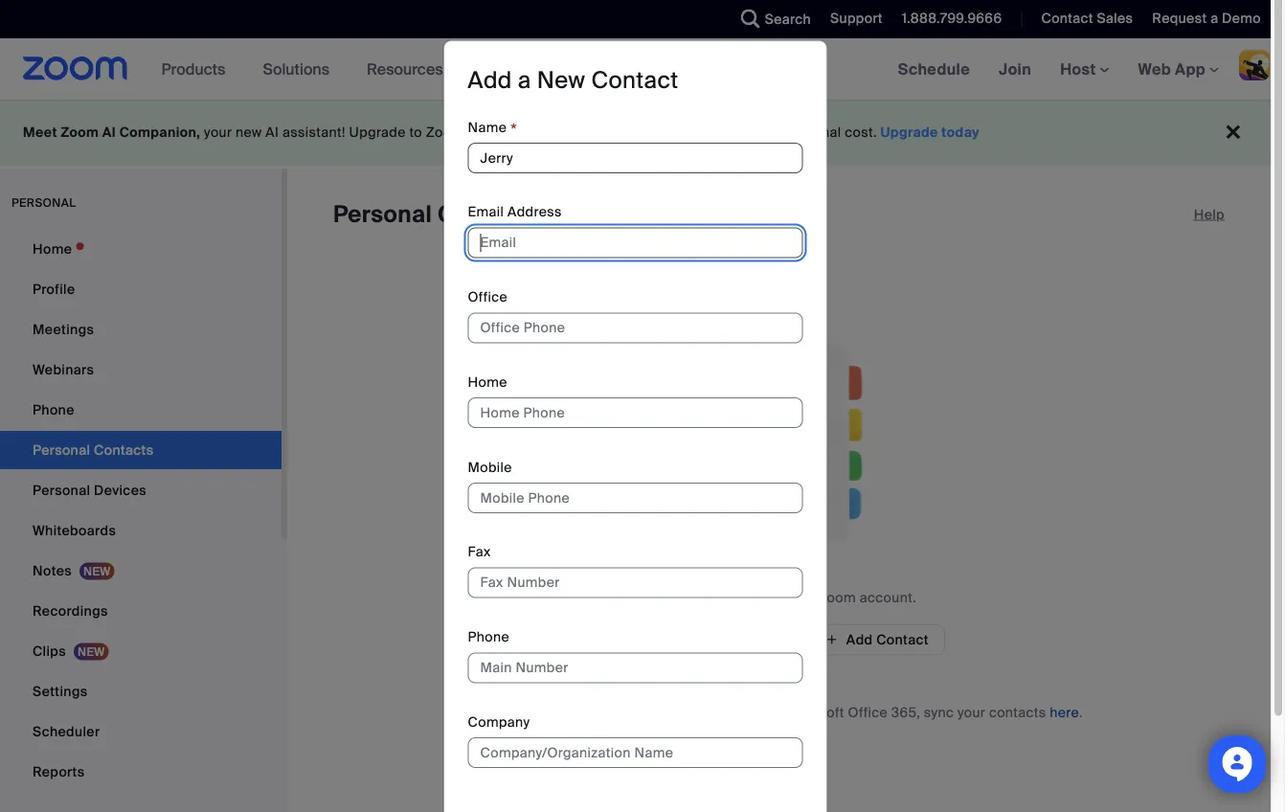 Task type: vqa. For each thing, say whether or not it's contained in the screenshot.
bottom right image
no



Task type: describe. For each thing, give the bounding box(es) containing it.
home link
[[0, 230, 282, 268]]

name *
[[468, 118, 517, 141]]

add for add a new contact
[[468, 65, 512, 95]]

Phone text field
[[468, 652, 803, 683]]

additional
[[777, 124, 841, 141]]

recordings link
[[0, 592, 282, 630]]

1.888.799.9666
[[902, 10, 1002, 27]]

meetings
[[33, 320, 94, 338]]

profile
[[33, 280, 75, 298]]

no contacts added to your zoom account.
[[642, 589, 917, 606]]

1 horizontal spatial to
[[628, 124, 641, 141]]

notes link
[[0, 552, 282, 590]]

365,
[[891, 703, 920, 721]]

pro
[[498, 124, 520, 141]]

1 vertical spatial and
[[754, 703, 779, 721]]

one
[[468, 124, 495, 141]]

meet
[[23, 124, 57, 141]]

3 ai from the left
[[644, 124, 657, 141]]

phone link
[[0, 391, 282, 429]]

reports
[[33, 763, 85, 781]]

join link
[[985, 38, 1046, 100]]

address
[[507, 203, 562, 221]]

account.
[[860, 589, 917, 606]]

home inside the "personal menu" menu
[[33, 240, 72, 258]]

upgrade today link
[[881, 124, 980, 141]]

2 upgrade from the left
[[881, 124, 938, 141]]

1 upgrade from the left
[[349, 124, 406, 141]]

plans & pricing
[[480, 60, 593, 80]]

settings
[[33, 682, 88, 700]]

personal for personal contacts
[[333, 200, 432, 229]]

reports link
[[0, 753, 282, 791]]

sales
[[1097, 10, 1133, 27]]

personal devices link
[[0, 471, 282, 509]]

2 ai from the left
[[266, 124, 279, 141]]

assistant!
[[282, 124, 346, 141]]

clips
[[33, 642, 66, 660]]

0 horizontal spatial to
[[409, 124, 422, 141]]

request a demo
[[1152, 10, 1261, 27]]

scheduler link
[[0, 713, 282, 751]]

google
[[500, 703, 548, 721]]

demo
[[1222, 10, 1261, 27]]

join
[[999, 59, 1032, 79]]

meetings navigation
[[884, 38, 1285, 101]]

today
[[942, 124, 980, 141]]

settings link
[[0, 672, 282, 711]]

meetings link
[[0, 310, 282, 349]]

meet zoom ai companion, footer
[[0, 100, 1271, 166]]

no
[[756, 124, 773, 141]]

add a new contact
[[468, 65, 678, 95]]

support
[[830, 10, 883, 27]]

personal devices
[[33, 481, 147, 499]]

Home text field
[[468, 398, 803, 428]]

personal for personal devices
[[33, 481, 90, 499]]

added
[[725, 589, 766, 606]]

office inside add a new contact dialog
[[468, 288, 508, 306]]

for
[[475, 703, 497, 721]]

cost.
[[845, 124, 877, 141]]

webinars link
[[0, 351, 282, 389]]

2 horizontal spatial contact
[[1041, 10, 1093, 27]]

personal contacts
[[333, 200, 540, 229]]

add for add contact
[[846, 631, 873, 648]]

Fax text field
[[468, 568, 803, 598]]

1 ai from the left
[[102, 124, 116, 141]]

notes
[[33, 562, 72, 579]]

devices
[[94, 481, 147, 499]]

help
[[1194, 205, 1225, 223]]

name
[[468, 118, 507, 136]]

1 microsoft from the left
[[617, 703, 679, 721]]

meet zoom ai companion, your new ai assistant! upgrade to zoom one pro and get access to ai companion at no additional cost. upgrade today
[[23, 124, 980, 141]]

0 horizontal spatial contacts
[[664, 589, 721, 606]]

whiteboards
[[33, 521, 116, 539]]

1 vertical spatial office
[[848, 703, 888, 721]]

webinars
[[33, 361, 94, 378]]

fax
[[468, 543, 491, 561]]

calendar,
[[551, 703, 613, 721]]

at
[[740, 124, 753, 141]]

personal
[[11, 195, 76, 210]]

*
[[511, 119, 517, 141]]



Task type: locate. For each thing, give the bounding box(es) containing it.
office left 365,
[[848, 703, 888, 721]]

for google calendar, microsoft exchange, and microsoft office 365, sync your contacts here .
[[475, 703, 1083, 721]]

a for request
[[1211, 10, 1219, 27]]

to
[[409, 124, 422, 141], [628, 124, 641, 141], [770, 589, 783, 606]]

contact up meet zoom ai companion, footer
[[591, 65, 678, 95]]

2 microsoft from the left
[[782, 703, 845, 721]]

to left one
[[409, 124, 422, 141]]

0 horizontal spatial contact
[[591, 65, 678, 95]]

1 horizontal spatial office
[[848, 703, 888, 721]]

contacts
[[438, 200, 540, 229]]

exchange,
[[683, 703, 751, 721]]

your right added
[[787, 589, 815, 606]]

home up profile
[[33, 240, 72, 258]]

new
[[537, 65, 585, 95]]

email
[[468, 203, 504, 221]]

contact inside button
[[876, 631, 929, 648]]

whiteboards link
[[0, 511, 282, 550]]

a left new
[[518, 65, 531, 95]]

microsoft up company text field
[[617, 703, 679, 721]]

product information navigation
[[147, 38, 607, 101]]

contact inside dialog
[[591, 65, 678, 95]]

recordings
[[33, 602, 108, 620]]

ai left companion,
[[102, 124, 116, 141]]

1 vertical spatial a
[[518, 65, 531, 95]]

pricing
[[541, 60, 593, 80]]

1 horizontal spatial and
[[754, 703, 779, 721]]

company
[[468, 713, 530, 731]]

microsoft down add icon
[[782, 703, 845, 721]]

add a new contact dialog
[[444, 41, 827, 812]]

0 horizontal spatial a
[[518, 65, 531, 95]]

0 horizontal spatial and
[[524, 124, 549, 141]]

0 horizontal spatial home
[[33, 240, 72, 258]]

your for to
[[787, 589, 815, 606]]

scheduler
[[33, 723, 100, 740]]

0 horizontal spatial microsoft
[[617, 703, 679, 721]]

2 vertical spatial your
[[958, 703, 986, 721]]

personal menu menu
[[0, 230, 282, 793]]

0 vertical spatial office
[[468, 288, 508, 306]]

contact
[[1041, 10, 1093, 27], [591, 65, 678, 95], [876, 631, 929, 648]]

your left new
[[204, 124, 232, 141]]

contact sales
[[1041, 10, 1133, 27]]

2 vertical spatial contact
[[876, 631, 929, 648]]

phone inside the "personal menu" menu
[[33, 401, 74, 419]]

office
[[468, 288, 508, 306], [848, 703, 888, 721]]

1 horizontal spatial upgrade
[[881, 124, 938, 141]]

add right add icon
[[846, 631, 873, 648]]

Email Address text field
[[468, 228, 803, 258]]

upgrade
[[349, 124, 406, 141], [881, 124, 938, 141]]

0 vertical spatial contact
[[1041, 10, 1093, 27]]

1 horizontal spatial contacts
[[989, 703, 1046, 721]]

your for companion,
[[204, 124, 232, 141]]

add contact
[[846, 631, 929, 648]]

0 vertical spatial personal
[[333, 200, 432, 229]]

sync
[[924, 703, 954, 721]]

0 horizontal spatial phone
[[33, 401, 74, 419]]

a for add
[[518, 65, 531, 95]]

zoom
[[61, 124, 99, 141], [426, 124, 464, 141], [818, 589, 856, 606]]

upgrade right cost.
[[881, 124, 938, 141]]

1.888.799.9666 button
[[888, 0, 1007, 38], [902, 10, 1002, 27]]

2 horizontal spatial zoom
[[818, 589, 856, 606]]

add inside dialog
[[468, 65, 512, 95]]

0 vertical spatial add
[[468, 65, 512, 95]]

add left &
[[468, 65, 512, 95]]

microsoft
[[617, 703, 679, 721], [782, 703, 845, 721]]

and right * at the left of page
[[524, 124, 549, 141]]

a inside dialog
[[518, 65, 531, 95]]

1 vertical spatial phone
[[468, 628, 510, 646]]

Mobile text field
[[468, 483, 803, 513]]

1 horizontal spatial a
[[1211, 10, 1219, 27]]

Office Phone text field
[[468, 313, 803, 343]]

1 horizontal spatial ai
[[266, 124, 279, 141]]

office down contacts
[[468, 288, 508, 306]]

to right added
[[770, 589, 783, 606]]

1 vertical spatial contact
[[591, 65, 678, 95]]

0 vertical spatial phone
[[33, 401, 74, 419]]

new
[[236, 124, 262, 141]]

here link
[[1050, 703, 1079, 721]]

banner
[[0, 38, 1285, 101]]

contacts left 'here' link
[[989, 703, 1046, 721]]

get
[[552, 124, 574, 141]]

2 horizontal spatial to
[[770, 589, 783, 606]]

1 horizontal spatial add
[[846, 631, 873, 648]]

contact sales link
[[1027, 0, 1138, 38], [1041, 10, 1133, 27]]

personal inside personal devices link
[[33, 481, 90, 499]]

&
[[525, 60, 537, 80]]

your inside meet zoom ai companion, footer
[[204, 124, 232, 141]]

Company text field
[[468, 737, 803, 768]]

0 horizontal spatial personal
[[33, 481, 90, 499]]

.
[[1079, 703, 1083, 721]]

profile link
[[0, 270, 282, 308]]

home inside add a new contact dialog
[[468, 373, 507, 391]]

0 vertical spatial contacts
[[664, 589, 721, 606]]

a left demo
[[1211, 10, 1219, 27]]

add inside button
[[846, 631, 873, 648]]

zoom up add icon
[[818, 589, 856, 606]]

First and Last Name text field
[[468, 143, 803, 173]]

mobile
[[468, 458, 512, 476]]

0 vertical spatial home
[[33, 240, 72, 258]]

zoom left one
[[426, 124, 464, 141]]

ai right new
[[266, 124, 279, 141]]

ai up first and last name "text field"
[[644, 124, 657, 141]]

banner containing schedule
[[0, 38, 1285, 101]]

2 horizontal spatial your
[[958, 703, 986, 721]]

schedule
[[898, 59, 970, 79]]

1 horizontal spatial home
[[468, 373, 507, 391]]

0 horizontal spatial office
[[468, 288, 508, 306]]

personal
[[333, 200, 432, 229], [33, 481, 90, 499]]

here
[[1050, 703, 1079, 721]]

0 horizontal spatial zoom
[[61, 124, 99, 141]]

request a demo link
[[1138, 0, 1285, 38], [1152, 10, 1261, 27]]

help link
[[1194, 199, 1225, 230]]

contact left sales
[[1041, 10, 1093, 27]]

no
[[642, 589, 661, 606]]

schedule link
[[884, 38, 985, 100]]

phone up for
[[468, 628, 510, 646]]

add image
[[825, 631, 839, 648]]

companion
[[661, 124, 737, 141]]

0 vertical spatial and
[[524, 124, 549, 141]]

ai
[[102, 124, 116, 141], [266, 124, 279, 141], [644, 124, 657, 141]]

2 horizontal spatial ai
[[644, 124, 657, 141]]

1 horizontal spatial phone
[[468, 628, 510, 646]]

0 vertical spatial your
[[204, 124, 232, 141]]

0 horizontal spatial your
[[204, 124, 232, 141]]

and right exchange,
[[754, 703, 779, 721]]

0 horizontal spatial upgrade
[[349, 124, 406, 141]]

your right sync
[[958, 703, 986, 721]]

1 vertical spatial home
[[468, 373, 507, 391]]

contact sales link up "meetings" navigation
[[1041, 10, 1133, 27]]

contact down account.
[[876, 631, 929, 648]]

phone down webinars
[[33, 401, 74, 419]]

1 vertical spatial personal
[[33, 481, 90, 499]]

1 vertical spatial contacts
[[989, 703, 1046, 721]]

1 vertical spatial add
[[846, 631, 873, 648]]

contacts right no at the bottom of the page
[[664, 589, 721, 606]]

1 horizontal spatial zoom
[[426, 124, 464, 141]]

phone inside add a new contact dialog
[[468, 628, 510, 646]]

0 horizontal spatial add
[[468, 65, 512, 95]]

and
[[524, 124, 549, 141], [754, 703, 779, 721]]

to up first and last name "text field"
[[628, 124, 641, 141]]

contacts
[[664, 589, 721, 606], [989, 703, 1046, 721]]

1 horizontal spatial your
[[787, 589, 815, 606]]

plans
[[480, 60, 521, 80]]

0 vertical spatial a
[[1211, 10, 1219, 27]]

zoom right 'meet'
[[61, 124, 99, 141]]

0 horizontal spatial ai
[[102, 124, 116, 141]]

1 horizontal spatial personal
[[333, 200, 432, 229]]

access
[[577, 124, 624, 141]]

1 vertical spatial your
[[787, 589, 815, 606]]

contact sales link up "join"
[[1027, 0, 1138, 38]]

1 horizontal spatial contact
[[876, 631, 929, 648]]

request
[[1152, 10, 1207, 27]]

and inside meet zoom ai companion, footer
[[524, 124, 549, 141]]

clips link
[[0, 632, 282, 670]]

your
[[204, 124, 232, 141], [787, 589, 815, 606], [958, 703, 986, 721]]

plans & pricing link
[[480, 60, 593, 80], [480, 60, 593, 80]]

home
[[33, 240, 72, 258], [468, 373, 507, 391]]

companion,
[[119, 124, 200, 141]]

home up mobile
[[468, 373, 507, 391]]

zoom logo image
[[23, 57, 128, 80]]

1 horizontal spatial microsoft
[[782, 703, 845, 721]]

upgrade down product information navigation
[[349, 124, 406, 141]]

email address
[[468, 203, 562, 221]]

add
[[468, 65, 512, 95], [846, 631, 873, 648]]

add contact button
[[809, 624, 945, 655]]



